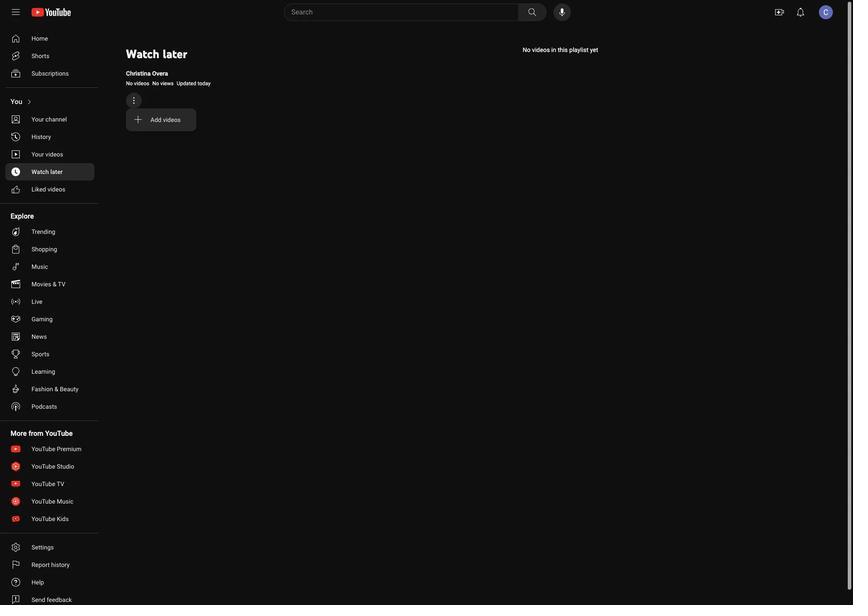 Task type: vqa. For each thing, say whether or not it's contained in the screenshot.
1.2k
no



Task type: describe. For each thing, give the bounding box(es) containing it.
youtube for music
[[32, 498, 55, 505]]

report history
[[32, 562, 70, 569]]

subscriptions
[[32, 70, 69, 77]]

more from youtube
[[11, 430, 73, 438]]

0 horizontal spatial watch
[[32, 168, 49, 175]]

1 vertical spatial watch later
[[32, 168, 63, 175]]

youtube premium
[[32, 446, 82, 453]]

send
[[32, 597, 45, 604]]

explore
[[11, 212, 34, 221]]

watch later inside main content
[[126, 46, 187, 61]]

youtube tv
[[32, 481, 64, 488]]

youtube studio
[[32, 463, 74, 470]]

watch later main content
[[105, 25, 846, 606]]

videos for no videos in this playlist yet
[[532, 46, 550, 53]]

report
[[32, 562, 50, 569]]

0 horizontal spatial music
[[32, 263, 48, 270]]

watch inside main content
[[126, 46, 159, 61]]

christina overa no videos no views updated today
[[126, 70, 211, 87]]

today
[[198, 81, 211, 87]]

1 horizontal spatial music
[[57, 498, 73, 505]]

yet
[[590, 46, 598, 53]]

playlist
[[569, 46, 589, 53]]

fashion
[[32, 386, 53, 393]]

christina
[[126, 70, 151, 77]]

youtube for studio
[[32, 463, 55, 470]]

updated
[[177, 81, 196, 87]]

news
[[32, 333, 47, 340]]

videos for your videos
[[45, 151, 63, 158]]

feedback
[[47, 597, 72, 604]]

channel
[[45, 116, 67, 123]]

your channel
[[32, 116, 67, 123]]

shorts
[[32, 53, 49, 60]]

gaming
[[32, 316, 53, 323]]

liked
[[32, 186, 46, 193]]

0 horizontal spatial no
[[126, 81, 133, 87]]

later inside watch later main content
[[163, 46, 187, 61]]

1 horizontal spatial no
[[152, 81, 159, 87]]

your videos
[[32, 151, 63, 158]]

send feedback
[[32, 597, 72, 604]]

1 vertical spatial later
[[50, 168, 63, 175]]

youtube for kids
[[32, 516, 55, 523]]

youtube for premium
[[32, 446, 55, 453]]

movies
[[32, 281, 51, 288]]

videos for add videos
[[163, 116, 181, 123]]

liked videos
[[32, 186, 65, 193]]

youtube up youtube premium
[[45, 430, 73, 438]]

studio
[[57, 463, 74, 470]]

1 vertical spatial tv
[[57, 481, 64, 488]]

sports
[[32, 351, 49, 358]]

in
[[551, 46, 556, 53]]



Task type: locate. For each thing, give the bounding box(es) containing it.
shopping
[[32, 246, 57, 253]]

youtube music
[[32, 498, 73, 505]]

videos down christina at left top
[[134, 81, 149, 87]]

1 vertical spatial watch
[[32, 168, 49, 175]]

send feedback link
[[5, 592, 95, 606], [5, 592, 95, 606]]

0 vertical spatial &
[[53, 281, 56, 288]]

your up history
[[32, 116, 44, 123]]

music
[[32, 263, 48, 270], [57, 498, 73, 505]]

&
[[53, 281, 56, 288], [55, 386, 58, 393]]

later up "liked videos"
[[50, 168, 63, 175]]

videos right add
[[163, 116, 181, 123]]

0 vertical spatial music
[[32, 263, 48, 270]]

watch up christina overa link
[[126, 46, 159, 61]]

videos right liked
[[48, 186, 65, 193]]

your
[[32, 116, 44, 123], [32, 151, 44, 158]]

your for your channel
[[32, 116, 44, 123]]

music link
[[5, 258, 95, 276], [5, 258, 95, 276]]

learning
[[32, 368, 55, 375]]

1 your from the top
[[32, 116, 44, 123]]

youtube studio link
[[5, 458, 95, 476], [5, 458, 95, 476]]

youtube down the more from youtube
[[32, 446, 55, 453]]

0 vertical spatial watch later
[[126, 46, 187, 61]]

sports link
[[5, 346, 95, 363], [5, 346, 95, 363]]

shorts link
[[5, 47, 95, 65], [5, 47, 95, 65]]

& left beauty
[[55, 386, 58, 393]]

views
[[160, 81, 174, 87]]

podcasts link
[[5, 398, 95, 416], [5, 398, 95, 416]]

youtube kids
[[32, 516, 69, 523]]

watch later up overa
[[126, 46, 187, 61]]

later
[[163, 46, 187, 61], [50, 168, 63, 175]]

watch later link
[[5, 163, 95, 181], [5, 163, 95, 181]]

movies & tv
[[32, 281, 65, 288]]

& for tv
[[53, 281, 56, 288]]

podcasts
[[32, 403, 57, 410]]

add
[[151, 116, 161, 123]]

learning link
[[5, 363, 95, 381], [5, 363, 95, 381]]

settings link
[[5, 539, 95, 557], [5, 539, 95, 557]]

0 vertical spatial watch
[[126, 46, 159, 61]]

0 horizontal spatial watch later
[[32, 168, 63, 175]]

watch later down your videos
[[32, 168, 63, 175]]

no videos in this playlist yet
[[523, 46, 598, 53]]

history link
[[5, 128, 95, 146], [5, 128, 95, 146]]

music up kids
[[57, 498, 73, 505]]

watch up liked
[[32, 168, 49, 175]]

no left in
[[523, 46, 531, 53]]

home link
[[5, 30, 95, 47], [5, 30, 95, 47]]

1 vertical spatial &
[[55, 386, 58, 393]]

liked videos link
[[5, 181, 95, 198], [5, 181, 95, 198]]

youtube tv link
[[5, 476, 95, 493], [5, 476, 95, 493]]

news link
[[5, 328, 95, 346], [5, 328, 95, 346]]

trending link
[[5, 223, 95, 241], [5, 223, 95, 241]]

history
[[51, 562, 70, 569]]

premium
[[57, 446, 82, 453]]

watch
[[126, 46, 159, 61], [32, 168, 49, 175]]

no down christina at left top
[[126, 81, 133, 87]]

youtube left kids
[[32, 516, 55, 523]]

no down overa
[[152, 81, 159, 87]]

videos for liked videos
[[48, 186, 65, 193]]

gaming link
[[5, 311, 95, 328], [5, 311, 95, 328]]

watch later
[[126, 46, 187, 61], [32, 168, 63, 175]]

beauty
[[60, 386, 79, 393]]

youtube
[[45, 430, 73, 438], [32, 446, 55, 453], [32, 463, 55, 470], [32, 481, 55, 488], [32, 498, 55, 505], [32, 516, 55, 523]]

report history link
[[5, 557, 95, 574], [5, 557, 95, 574]]

1 horizontal spatial later
[[163, 46, 187, 61]]

movies & tv link
[[5, 276, 95, 293], [5, 276, 95, 293]]

later up overa
[[163, 46, 187, 61]]

shopping link
[[5, 241, 95, 258], [5, 241, 95, 258]]

youtube premium link
[[5, 441, 95, 458], [5, 441, 95, 458]]

your channel link
[[5, 111, 95, 128], [5, 111, 95, 128]]

avatar image image
[[819, 5, 833, 19]]

live link
[[5, 293, 95, 311], [5, 293, 95, 311]]

you link
[[5, 93, 95, 111], [5, 93, 95, 111]]

history
[[32, 133, 51, 140]]

& right movies
[[53, 281, 56, 288]]

1 vertical spatial your
[[32, 151, 44, 158]]

fashion & beauty
[[32, 386, 79, 393]]

videos down history
[[45, 151, 63, 158]]

0 vertical spatial later
[[163, 46, 187, 61]]

you
[[11, 98, 22, 106]]

overa
[[152, 70, 168, 77]]

christina overa link
[[126, 69, 168, 78]]

1 horizontal spatial watch
[[126, 46, 159, 61]]

youtube for tv
[[32, 481, 55, 488]]

& for beauty
[[55, 386, 58, 393]]

0 vertical spatial your
[[32, 116, 44, 123]]

home
[[32, 35, 48, 42]]

youtube up youtube music
[[32, 481, 55, 488]]

fashion & beauty link
[[5, 381, 95, 398], [5, 381, 95, 398]]

your down history
[[32, 151, 44, 158]]

more
[[11, 430, 27, 438]]

videos
[[532, 46, 550, 53], [134, 81, 149, 87], [163, 116, 181, 123], [45, 151, 63, 158], [48, 186, 65, 193]]

tv right movies
[[58, 281, 65, 288]]

subscriptions link
[[5, 65, 95, 82], [5, 65, 95, 82]]

youtube music link
[[5, 493, 95, 511], [5, 493, 95, 511]]

videos inside christina overa no videos no views updated today
[[134, 81, 149, 87]]

0 horizontal spatial later
[[50, 168, 63, 175]]

from
[[29, 430, 43, 438]]

youtube up youtube tv
[[32, 463, 55, 470]]

kids
[[57, 516, 69, 523]]

help link
[[5, 574, 95, 592], [5, 574, 95, 592]]

Search text field
[[291, 7, 517, 18]]

0 vertical spatial tv
[[58, 281, 65, 288]]

None search field
[[268, 4, 548, 21]]

your videos link
[[5, 146, 95, 163], [5, 146, 95, 163]]

no
[[523, 46, 531, 53], [126, 81, 133, 87], [152, 81, 159, 87]]

videos left in
[[532, 46, 550, 53]]

youtube kids link
[[5, 511, 95, 528], [5, 511, 95, 528]]

your for your videos
[[32, 151, 44, 158]]

2 horizontal spatial no
[[523, 46, 531, 53]]

1 vertical spatial music
[[57, 498, 73, 505]]

settings
[[32, 544, 54, 551]]

tv
[[58, 281, 65, 288], [57, 481, 64, 488]]

add videos option
[[126, 112, 197, 128]]

trending
[[32, 228, 55, 235]]

2 your from the top
[[32, 151, 44, 158]]

tv down studio
[[57, 481, 64, 488]]

live
[[32, 298, 42, 305]]

youtube down youtube tv
[[32, 498, 55, 505]]

music up movies
[[32, 263, 48, 270]]

videos inside option
[[163, 116, 181, 123]]

help
[[32, 579, 44, 586]]

1 horizontal spatial watch later
[[126, 46, 187, 61]]

add videos
[[151, 116, 181, 123]]

this
[[558, 46, 568, 53]]



